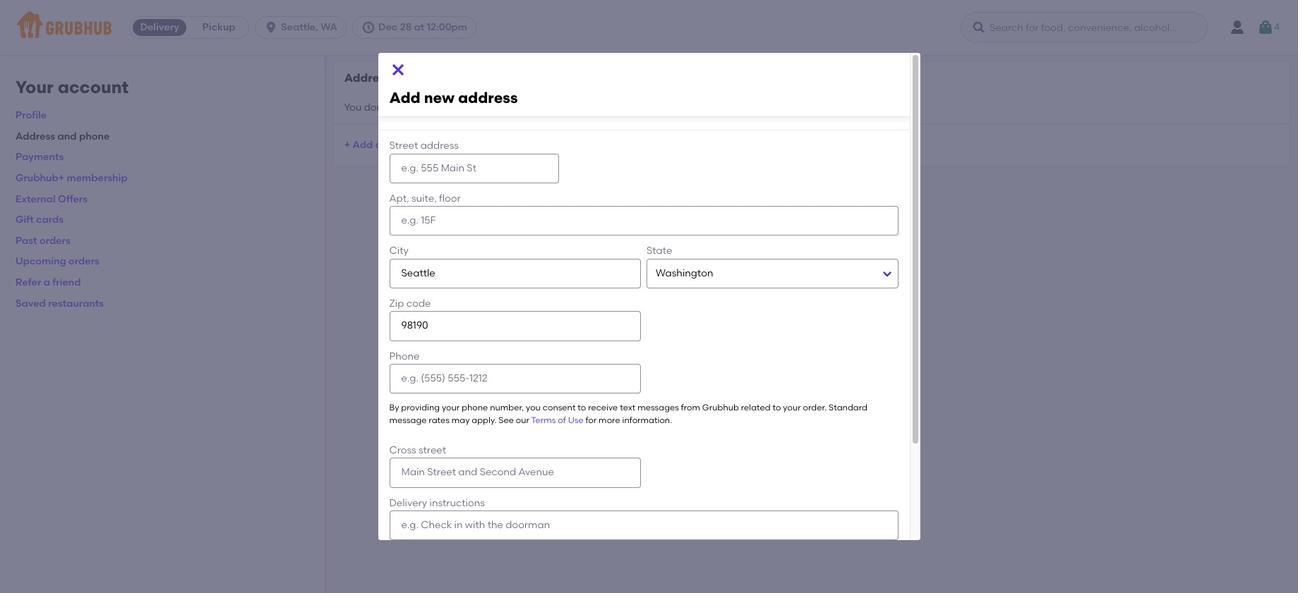 Task type: vqa. For each thing, say whether or not it's contained in the screenshot.
the 'phone' within the By providing your phone number, you consent to receive text messages from Grubhub related to your order. Standard message rates may apply. See our
no



Task type: locate. For each thing, give the bounding box(es) containing it.
address and phone link
[[16, 130, 110, 142]]

svg image inside 4 button
[[1257, 19, 1274, 36]]

upcoming orders link
[[16, 256, 99, 268]]

0 vertical spatial a
[[375, 139, 382, 151]]

phone right and
[[79, 130, 110, 142]]

at
[[414, 21, 424, 33]]

a
[[375, 139, 382, 151], [44, 277, 50, 289]]

delivery
[[140, 21, 179, 33], [389, 497, 427, 509]]

street
[[419, 445, 446, 457]]

svg image
[[1257, 19, 1274, 36], [361, 20, 375, 35], [972, 20, 986, 35], [389, 61, 406, 78]]

saved
[[16, 298, 46, 310]]

0 horizontal spatial new
[[384, 139, 404, 151]]

your up may
[[442, 403, 460, 413]]

delivery for delivery
[[140, 21, 179, 33]]

by providing your phone number, you consent to receive text messages from grubhub related to your order. standard message rates may apply. see our
[[389, 403, 867, 425]]

orders
[[39, 235, 70, 247], [68, 256, 99, 268]]

to
[[578, 403, 586, 413], [773, 403, 781, 413]]

phone
[[79, 130, 110, 142], [462, 403, 488, 413]]

cross street
[[389, 445, 446, 457]]

a left street
[[375, 139, 382, 151]]

apply.
[[472, 415, 497, 425]]

1 horizontal spatial phone
[[462, 403, 488, 413]]

text
[[620, 403, 635, 413]]

to right related
[[773, 403, 781, 413]]

and
[[58, 130, 77, 142]]

your
[[16, 77, 54, 97]]

refer a friend
[[16, 277, 81, 289]]

you
[[344, 101, 362, 113]]

1 vertical spatial a
[[44, 277, 50, 289]]

new
[[424, 89, 455, 107], [384, 139, 404, 151]]

0 vertical spatial phone
[[79, 130, 110, 142]]

1 vertical spatial orders
[[68, 256, 99, 268]]

restaurants
[[48, 298, 104, 310]]

phone up "apply."
[[462, 403, 488, 413]]

gift cards link
[[16, 214, 64, 226]]

1 horizontal spatial your
[[783, 403, 801, 413]]

grubhub+ membership
[[16, 172, 128, 184]]

1 horizontal spatial to
[[773, 403, 781, 413]]

your
[[442, 403, 460, 413], [783, 403, 801, 413]]

street
[[389, 140, 418, 152]]

0 horizontal spatial your
[[442, 403, 460, 413]]

saved
[[437, 101, 466, 113]]

1 vertical spatial add
[[353, 139, 373, 151]]

0 horizontal spatial delivery
[[140, 21, 179, 33]]

payments
[[16, 151, 64, 163]]

+ add a new address button
[[344, 133, 445, 158]]

delivery left the instructions
[[389, 497, 427, 509]]

new down the have
[[384, 139, 404, 151]]

grubhub+
[[16, 172, 64, 184]]

dec
[[378, 21, 398, 33]]

to up use
[[578, 403, 586, 413]]

delivery left pickup
[[140, 21, 179, 33]]

you don't have any saved addresses.
[[344, 101, 519, 113]]

zip
[[389, 298, 404, 310]]

0 horizontal spatial add
[[353, 139, 373, 151]]

address
[[458, 89, 518, 107], [407, 139, 445, 151], [420, 140, 459, 152]]

terms of use link
[[531, 415, 583, 425]]

external
[[16, 193, 55, 205]]

you
[[526, 403, 541, 413]]

profile
[[16, 110, 47, 122]]

add
[[389, 89, 420, 107], [353, 139, 373, 151]]

pickup button
[[189, 16, 249, 39]]

0 vertical spatial orders
[[39, 235, 70, 247]]

new inside button
[[384, 139, 404, 151]]

1 horizontal spatial delivery
[[389, 497, 427, 509]]

main navigation navigation
[[0, 0, 1298, 55]]

new right the have
[[424, 89, 455, 107]]

consent
[[543, 403, 576, 413]]

add right don't
[[389, 89, 420, 107]]

orders up upcoming orders
[[39, 235, 70, 247]]

saved restaurants
[[16, 298, 104, 310]]

orders up the friend
[[68, 256, 99, 268]]

delivery button
[[130, 16, 189, 39]]

delivery inside button
[[140, 21, 179, 33]]

any
[[417, 101, 435, 113]]

past orders link
[[16, 235, 70, 247]]

address
[[16, 130, 55, 142]]

delivery for delivery instructions
[[389, 497, 427, 509]]

0 vertical spatial new
[[424, 89, 455, 107]]

Apt, suite, floor text field
[[389, 206, 898, 236]]

your account
[[16, 77, 129, 97]]

add right +
[[353, 139, 373, 151]]

0 horizontal spatial to
[[578, 403, 586, 413]]

a right 'refer'
[[44, 277, 50, 289]]

2 to from the left
[[773, 403, 781, 413]]

grubhub+ membership link
[[16, 172, 128, 184]]

suite,
[[411, 193, 437, 205]]

1 vertical spatial phone
[[462, 403, 488, 413]]

1 vertical spatial delivery
[[389, 497, 427, 509]]

address down any at the left
[[407, 139, 445, 151]]

0 horizontal spatial phone
[[79, 130, 110, 142]]

terms
[[531, 415, 556, 425]]

address right any at the left
[[458, 89, 518, 107]]

gift
[[16, 214, 34, 226]]

wa
[[321, 21, 337, 33]]

refer
[[16, 277, 41, 289]]

0 vertical spatial delivery
[[140, 21, 179, 33]]

1 vertical spatial new
[[384, 139, 404, 151]]

1 horizontal spatial a
[[375, 139, 382, 151]]

messages
[[638, 403, 679, 413]]

1 horizontal spatial add
[[389, 89, 420, 107]]

your left order.
[[783, 403, 801, 413]]



Task type: describe. For each thing, give the bounding box(es) containing it.
city
[[389, 245, 409, 257]]

offers
[[58, 193, 88, 205]]

street address
[[389, 140, 459, 152]]

friend
[[52, 277, 81, 289]]

instructions
[[430, 497, 485, 509]]

address right street
[[420, 140, 459, 152]]

grubhub
[[702, 403, 739, 413]]

terms of use for more information.
[[531, 415, 672, 425]]

for
[[585, 415, 597, 425]]

address inside button
[[407, 139, 445, 151]]

use
[[568, 415, 583, 425]]

standard
[[829, 403, 867, 413]]

delivery instructions
[[389, 497, 485, 509]]

past orders
[[16, 235, 70, 247]]

seattle, wa
[[281, 21, 337, 33]]

1 horizontal spatial new
[[424, 89, 455, 107]]

payments link
[[16, 151, 64, 163]]

code
[[406, 298, 431, 310]]

City text field
[[389, 259, 641, 289]]

apt, suite, floor
[[389, 193, 461, 205]]

message
[[389, 415, 427, 425]]

add new address
[[389, 89, 518, 107]]

information.
[[622, 415, 672, 425]]

have
[[391, 101, 414, 113]]

rates
[[429, 415, 450, 425]]

cross
[[389, 445, 416, 457]]

providing
[[401, 403, 440, 413]]

gift cards
[[16, 214, 64, 226]]

orders for past orders
[[39, 235, 70, 247]]

seattle, wa button
[[255, 16, 352, 39]]

phone inside "by providing your phone number, you consent to receive text messages from grubhub related to your order. standard message rates may apply. see our"
[[462, 403, 488, 413]]

state
[[647, 245, 672, 257]]

number,
[[490, 403, 524, 413]]

upcoming orders
[[16, 256, 99, 268]]

Phone telephone field
[[389, 364, 641, 394]]

4 button
[[1257, 15, 1280, 40]]

add inside button
[[353, 139, 373, 151]]

addresses.
[[468, 101, 519, 113]]

external offers link
[[16, 193, 88, 205]]

external offers
[[16, 193, 88, 205]]

saved restaurants link
[[16, 298, 104, 310]]

a inside button
[[375, 139, 382, 151]]

28
[[400, 21, 412, 33]]

Zip code telephone field
[[389, 312, 641, 341]]

related
[[741, 403, 771, 413]]

orders for upcoming orders
[[68, 256, 99, 268]]

see
[[499, 415, 514, 425]]

refer a friend link
[[16, 277, 81, 289]]

2 your from the left
[[783, 403, 801, 413]]

profile link
[[16, 110, 47, 122]]

apt,
[[389, 193, 409, 205]]

upcoming
[[16, 256, 66, 268]]

more
[[599, 415, 620, 425]]

dec 28 at 12:00pm
[[378, 21, 467, 33]]

+
[[344, 139, 350, 151]]

receive
[[588, 403, 618, 413]]

1 your from the left
[[442, 403, 460, 413]]

+ add a new address
[[344, 139, 445, 151]]

Cross street text field
[[389, 458, 641, 488]]

from
[[681, 403, 700, 413]]

pickup
[[202, 21, 235, 33]]

1 to from the left
[[578, 403, 586, 413]]

past
[[16, 235, 37, 247]]

svg image
[[264, 20, 278, 35]]

12:00pm
[[427, 21, 467, 33]]

0 horizontal spatial a
[[44, 277, 50, 289]]

cards
[[36, 214, 64, 226]]

Delivery instructions text field
[[389, 511, 898, 541]]

may
[[452, 415, 470, 425]]

membership
[[67, 172, 128, 184]]

0 vertical spatial add
[[389, 89, 420, 107]]

floor
[[439, 193, 461, 205]]

our
[[516, 415, 529, 425]]

address and phone
[[16, 130, 110, 142]]

4
[[1274, 21, 1280, 33]]

addresses
[[344, 71, 403, 85]]

by
[[389, 403, 399, 413]]

don't
[[364, 101, 389, 113]]

of
[[558, 415, 566, 425]]

phone
[[389, 351, 420, 363]]

dec 28 at 12:00pm button
[[352, 16, 482, 39]]

svg image inside dec 28 at 12:00pm button
[[361, 20, 375, 35]]

Street address text field
[[389, 154, 559, 183]]

order.
[[803, 403, 827, 413]]

zip code
[[389, 298, 431, 310]]

account
[[58, 77, 129, 97]]



